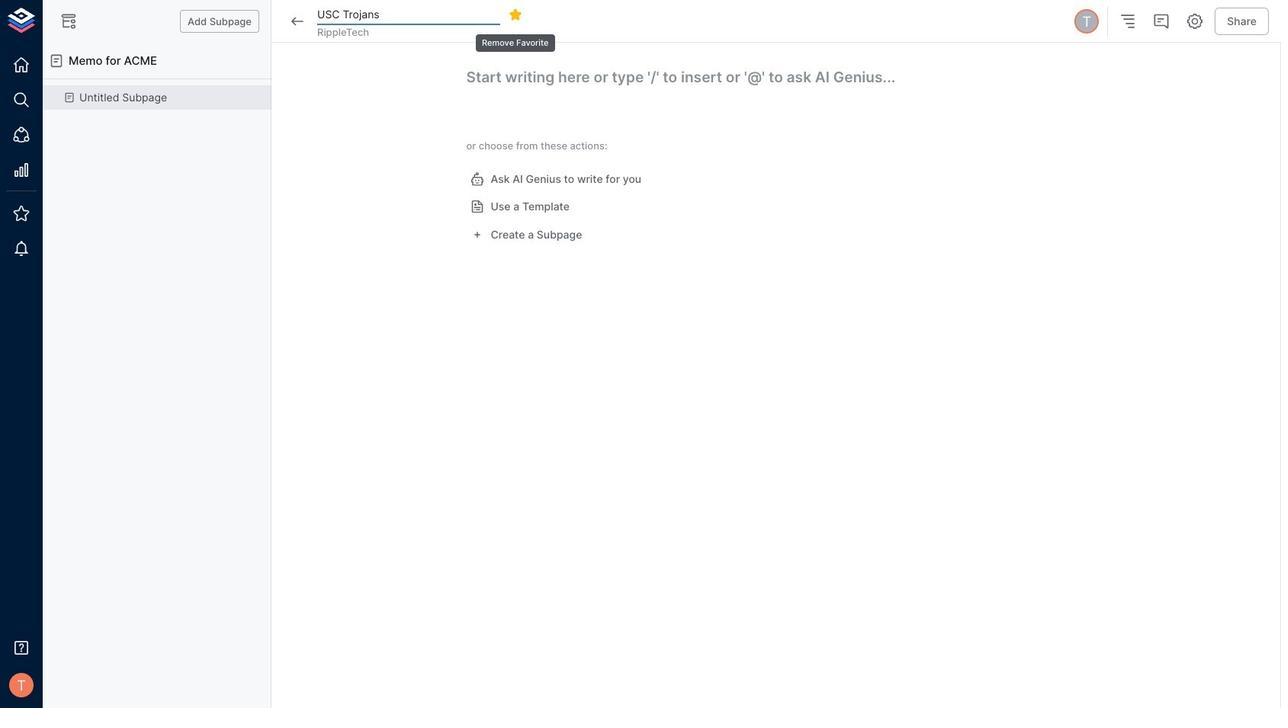 Task type: vqa. For each thing, say whether or not it's contained in the screenshot.
right the
no



Task type: describe. For each thing, give the bounding box(es) containing it.
settings image
[[1186, 12, 1205, 31]]



Task type: locate. For each thing, give the bounding box(es) containing it.
table of contents image
[[1119, 12, 1137, 31]]

comments image
[[1153, 12, 1171, 31]]

hide wiki image
[[59, 12, 78, 31]]

remove favorite image
[[509, 8, 522, 21]]

None text field
[[317, 3, 500, 26]]

go back image
[[288, 12, 307, 31]]

tooltip
[[474, 24, 556, 54]]



